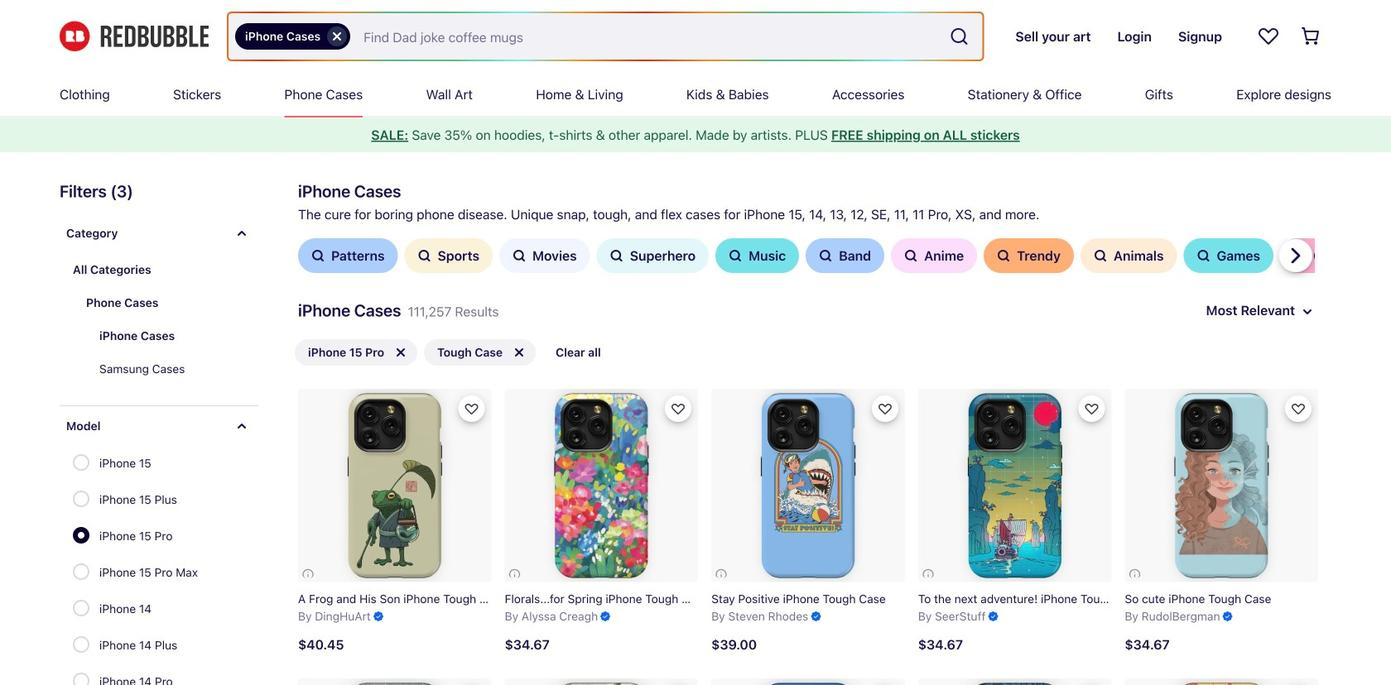 Task type: describe. For each thing, give the bounding box(es) containing it.
a frog and his son iphone tough case image
[[298, 389, 491, 583]]

7 menu item from the left
[[832, 73, 905, 116]]

4 menu item from the left
[[426, 73, 473, 116]]

so cute iphone tough case image
[[1125, 389, 1318, 583]]

1 menu item from the left
[[60, 73, 110, 116]]

9 menu item from the left
[[1145, 73, 1173, 116]]

6 menu item from the left
[[686, 73, 769, 116]]

florals...for spring iphone tough case image
[[505, 389, 698, 583]]



Task type: vqa. For each thing, say whether or not it's contained in the screenshot.
MAY THE ODDS BE EVER IN YOUR FAVOUR TRANSPARENT STICKER image
no



Task type: locate. For each thing, give the bounding box(es) containing it.
menu bar
[[60, 73, 1331, 116]]

None field
[[229, 13, 982, 60]]

8 menu item from the left
[[968, 73, 1082, 116]]

stay positive iphone tough case image
[[711, 389, 905, 583]]

10 menu item from the left
[[1236, 73, 1331, 116]]

5 menu item from the left
[[536, 73, 623, 116]]

2 menu item from the left
[[173, 73, 221, 116]]

model option group
[[73, 446, 208, 686]]

None radio
[[73, 455, 89, 471], [73, 600, 89, 617], [73, 455, 89, 471], [73, 600, 89, 617]]

Search term search field
[[350, 13, 943, 60]]

to the next adventure! iphone tough case image
[[918, 389, 1112, 583]]

None radio
[[73, 491, 89, 508], [73, 527, 89, 544], [73, 564, 89, 580], [73, 637, 89, 653], [73, 673, 89, 686], [73, 491, 89, 508], [73, 527, 89, 544], [73, 564, 89, 580], [73, 637, 89, 653], [73, 673, 89, 686]]

menu item
[[60, 73, 110, 116], [173, 73, 221, 116], [284, 73, 363, 116], [426, 73, 473, 116], [536, 73, 623, 116], [686, 73, 769, 116], [832, 73, 905, 116], [968, 73, 1082, 116], [1145, 73, 1173, 116], [1236, 73, 1331, 116]]

111,257 results element
[[33, 179, 1373, 686]]

3 menu item from the left
[[284, 73, 363, 116]]



